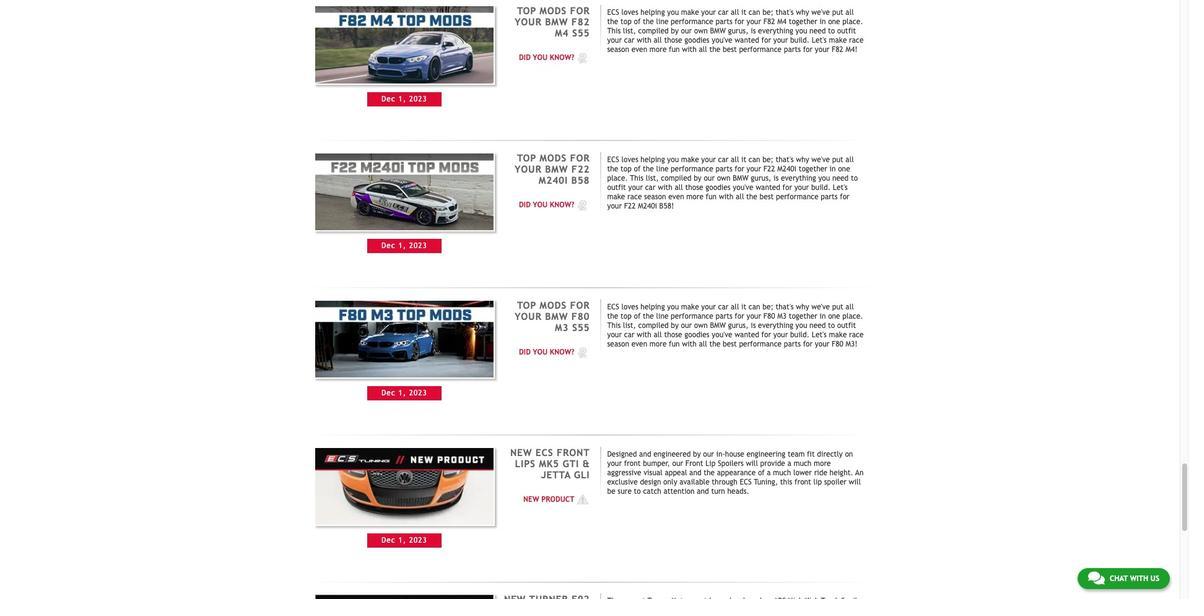 Task type: vqa. For each thing, say whether or not it's contained in the screenshot.
'fun' inside the ECS loves helping you make your car all it can be; that's why we've put all the top of the line performance parts for your F22 M240i together in one place. This list, compiled by our own BMW gurus, is everything you need to outfit your car with all those goodies you've wanted for your build. Let's make race season even more fun with all the best performance parts for your F22 M240i B58!
yes



Task type: describe. For each thing, give the bounding box(es) containing it.
put for f82
[[833, 8, 844, 17]]

comments image
[[1089, 571, 1105, 586]]

fit
[[807, 450, 815, 459]]

m3 inside top mods for your bmw f80 m3 s55
[[555, 322, 569, 333]]

2023 for new ecs front lips mk5 gti & jetta gli
[[409, 537, 427, 545]]

compiled for f80
[[639, 321, 669, 330]]

height.
[[830, 469, 854, 477]]

1, for top mods for your bmw f22 m240i b58
[[399, 242, 407, 251]]

engineered
[[654, 450, 691, 459]]

by inside designed and engineered by our in-house engineering team fit directly on your front bumper, our front lip spoilers will provide a much more aggressive visual appeal and the appearance of a much lower ride height. an exclusive design only available through ecs tuning, this front lip spoiler will be sure to catch attention and turn heads.
[[693, 450, 701, 459]]

0 vertical spatial a
[[788, 459, 792, 468]]

those for top mods for your bmw f80 m3 s55
[[665, 331, 683, 339]]

season for top mods for your bmw f82 m4 s55
[[608, 45, 630, 54]]

season for top mods for your bmw f22 m240i b58
[[644, 193, 666, 201]]

4 image
[[575, 494, 590, 506]]

dec 1, 2023 for top mods for your bmw f22 m240i b58
[[382, 242, 427, 251]]

1 horizontal spatial f82
[[764, 17, 776, 26]]

dec for top mods for your bmw f80 m3 s55
[[382, 389, 396, 398]]

top mods for your bmw f80 m3 s55 image
[[314, 300, 495, 379]]

b58
[[572, 175, 590, 186]]

gurus, for f22
[[751, 174, 772, 183]]

lower
[[794, 469, 812, 477]]

2 vertical spatial and
[[697, 487, 709, 496]]

of for f82
[[634, 17, 641, 26]]

spoilers
[[718, 459, 744, 468]]

2023 for top mods for your bmw f82 m4 s55
[[409, 95, 427, 103]]

your inside top mods for your bmw f22 m240i b58
[[515, 163, 542, 175]]

ecs loves helping you make your car all it can be; that's why we've put all the top of the line performance parts for your f82 m4 together in one place. this list, compiled by our own bmw gurus, is everything you need to outfit your car with all those goodies you've wanted for your build. let's make race season even more fun with all the best performance parts for your f82 m4!
[[608, 8, 864, 54]]

exclusive
[[608, 478, 638, 487]]

2 horizontal spatial m240i
[[778, 165, 797, 173]]

bmw inside top mods for your bmw f82 m4 s55
[[545, 16, 568, 27]]

1, for top mods for your bmw f80 m3 s55
[[399, 389, 407, 398]]

by for f80
[[671, 321, 679, 330]]

own for f80
[[695, 321, 708, 330]]

available
[[680, 478, 710, 487]]

did for top mods for your bmw f80 m3 s55
[[519, 348, 531, 357]]

6 image for b58
[[575, 199, 590, 212]]

6 image
[[575, 347, 590, 359]]

of inside designed and engineered by our in-house engineering team fit directly on your front bumper, our front lip spoilers will provide a much more aggressive visual appeal and the appearance of a much lower ride height. an exclusive design only available through ecs tuning, this front lip spoiler will be sure to catch attention and turn heads.
[[758, 469, 765, 477]]

by for f22
[[694, 174, 702, 183]]

top for f80
[[621, 312, 632, 321]]

mk5
[[539, 458, 560, 469]]

put for f22
[[833, 155, 844, 164]]

top mods for your bmw f80 m3 s55
[[515, 300, 590, 333]]

that's for f80
[[776, 303, 794, 311]]

for inside top mods for your bmw f80 m3 s55
[[570, 300, 590, 311]]

m3 inside 'ecs loves helping you make your car all it can be; that's why we've put all the top of the line performance parts for your f80 m3 together in one place. this list, compiled by our own bmw gurus, is everything you need to outfit your car with all those goodies you've wanted for your build. let's make race season even more fun with all the best performance parts for your f80 m3!'
[[778, 312, 787, 321]]

us
[[1151, 575, 1160, 584]]

chat
[[1110, 575, 1128, 584]]

loves for f22
[[622, 155, 639, 164]]

outfit for top mods for your bmw f80 m3 s55
[[838, 321, 857, 330]]

can for f22
[[749, 155, 761, 164]]

build. for top mods for your bmw f80 m3 s55
[[791, 331, 810, 339]]

be; for f22
[[763, 155, 774, 164]]

helping for f22
[[641, 155, 665, 164]]

our for f22
[[704, 174, 715, 183]]

f22 inside top mods for your bmw f22 m240i b58
[[572, 163, 590, 175]]

ecs inside designed and engineered by our in-house engineering team fit directly on your front bumper, our front lip spoilers will provide a much more aggressive visual appeal and the appearance of a much lower ride height. an exclusive design only available through ecs tuning, this front lip spoiler will be sure to catch attention and turn heads.
[[740, 478, 752, 487]]

even for top mods for your bmw f82 m4 s55
[[632, 45, 648, 54]]

your inside top mods for your bmw f82 m4 s55
[[515, 16, 542, 27]]

you for m3
[[533, 348, 548, 357]]

visual
[[644, 469, 663, 477]]

goodies for top mods for your bmw f82 m4 s55
[[685, 36, 710, 45]]

place. for f22
[[608, 174, 628, 183]]

bumper,
[[643, 459, 670, 468]]

everything for f82
[[759, 27, 794, 35]]

dec 1, 2023 link for new ecs front lips mk5 gti & jetta gli
[[314, 447, 495, 548]]

m4 inside top mods for your bmw f82 m4 s55
[[555, 27, 569, 38]]

let's for top mods for your bmw f80 m3 s55
[[812, 331, 827, 339]]

our for f82
[[681, 27, 692, 35]]

list, for f82
[[623, 27, 636, 35]]

you for m4
[[533, 53, 548, 62]]

ecs inside new ecs front lips mk5 gti & jetta gli
[[536, 447, 554, 458]]

spoiler
[[825, 478, 847, 487]]

one for f80
[[829, 312, 841, 321]]

bmw inside 'ecs loves helping you make your car all it can be; that's why we've put all the top of the line performance parts for your f80 m3 together in one place. this list, compiled by our own bmw gurus, is everything you need to outfit your car with all those goodies you've wanted for your build. let's make race season even more fun with all the best performance parts for your f80 m3!'
[[710, 321, 726, 330]]

new ecs front lips mk5 gti & jetta gli link
[[511, 447, 590, 481]]

together for f80
[[789, 312, 818, 321]]

wanted for top mods for your bmw f82 m4 s55
[[735, 36, 760, 45]]

more for top mods for your bmw f22 m240i b58
[[687, 193, 704, 201]]

2 horizontal spatial f80
[[832, 340, 844, 349]]

front inside designed and engineered by our in-house engineering team fit directly on your front bumper, our front lip spoilers will provide a much more aggressive visual appeal and the appearance of a much lower ride height. an exclusive design only available through ecs tuning, this front lip spoiler will be sure to catch attention and turn heads.
[[686, 459, 704, 468]]

goodies for top mods for your bmw f80 m3 s55
[[685, 331, 710, 339]]

through
[[712, 478, 738, 487]]

our for f80
[[681, 321, 692, 330]]

chat with us link
[[1078, 569, 1171, 590]]

new ecs front lips mk5 gti & jetta gli
[[511, 447, 590, 481]]

to inside designed and engineered by our in-house engineering team fit directly on your front bumper, our front lip spoilers will provide a much more aggressive visual appeal and the appearance of a much lower ride height. an exclusive design only available through ecs tuning, this front lip spoiler will be sure to catch attention and turn heads.
[[634, 487, 641, 496]]

you've for top mods for your bmw f82 m4 s55
[[712, 36, 733, 45]]

top mods for your bmw f82 m4 s55 image
[[314, 5, 495, 85]]

m3!
[[846, 340, 858, 349]]

fun for top mods for your bmw f82 m4 s55
[[669, 45, 680, 54]]

best for top mods for your bmw f22 m240i b58
[[760, 193, 774, 201]]

need for f22
[[833, 174, 849, 183]]

b58!
[[660, 202, 674, 211]]

0 vertical spatial and
[[640, 450, 652, 459]]

on
[[845, 450, 854, 459]]

own for f82
[[695, 27, 708, 35]]

you've for top mods for your bmw f22 m240i b58
[[733, 183, 754, 192]]

team
[[788, 450, 805, 459]]

more for top mods for your bmw f82 m4 s55
[[650, 45, 667, 54]]

build. for top mods for your bmw f22 m240i b58
[[812, 183, 831, 192]]

house
[[726, 450, 745, 459]]

mods for m4
[[540, 5, 567, 16]]

the inside designed and engineered by our in-house engineering team fit directly on your front bumper, our front lip spoilers will provide a much more aggressive visual appeal and the appearance of a much lower ride height. an exclusive design only available through ecs tuning, this front lip spoiler will be sure to catch attention and turn heads.
[[704, 469, 715, 477]]

by for f82
[[671, 27, 679, 35]]

outfit for top mods for your bmw f22 m240i b58
[[608, 183, 626, 192]]

new for new product
[[524, 496, 539, 504]]

0 vertical spatial will
[[746, 459, 758, 468]]

this for f80
[[608, 321, 621, 330]]

we've for f80
[[812, 303, 830, 311]]

dec 1, 2023 for new ecs front lips mk5 gti & jetta gli
[[382, 537, 427, 545]]

line for f22
[[656, 165, 669, 173]]

1, for top mods for your bmw f82 m4 s55
[[399, 95, 407, 103]]

everything for f22
[[781, 174, 817, 183]]

turn
[[712, 487, 726, 496]]

ride
[[815, 469, 828, 477]]

top mods for your bmw f22 m240i b58 image
[[314, 152, 495, 232]]

need for f80
[[810, 321, 826, 330]]

goodies for top mods for your bmw f22 m240i b58
[[706, 183, 731, 192]]

heads.
[[728, 487, 750, 496]]

m240i inside top mods for your bmw f22 m240i b58
[[539, 175, 568, 186]]

to for f22
[[851, 174, 858, 183]]

1 vertical spatial and
[[690, 469, 702, 477]]

attention
[[664, 487, 695, 496]]

why for f22
[[796, 155, 810, 164]]

your inside designed and engineered by our in-house engineering team fit directly on your front bumper, our front lip spoilers will provide a much more aggressive visual appeal and the appearance of a much lower ride height. an exclusive design only available through ecs tuning, this front lip spoiler will be sure to catch attention and turn heads.
[[608, 459, 622, 468]]

your inside top mods for your bmw f80 m3 s55
[[515, 311, 542, 322]]

1 horizontal spatial f22
[[624, 202, 636, 211]]

this
[[781, 478, 793, 487]]

lip
[[814, 478, 822, 487]]

be
[[608, 487, 616, 496]]

this for f82
[[608, 27, 621, 35]]

is for f22
[[774, 174, 779, 183]]

bmw inside top mods for your bmw f22 m240i b58
[[545, 163, 568, 175]]

designed and engineered by our in-house engineering team fit directly on your front bumper, our front lip spoilers will provide a much more aggressive visual appeal and the appearance of a much lower ride height. an exclusive design only available through ecs tuning, this front lip spoiler will be sure to catch attention and turn heads.
[[608, 450, 864, 496]]

dec for top mods for your bmw f22 m240i b58
[[382, 242, 396, 251]]

place. for f82
[[843, 17, 864, 26]]

sure
[[618, 487, 632, 496]]

did for top mods for your bmw f82 m4 s55
[[519, 53, 531, 62]]

to for f82
[[828, 27, 835, 35]]

tuning,
[[754, 478, 778, 487]]

appeal
[[665, 469, 687, 477]]

1 horizontal spatial will
[[849, 478, 861, 487]]

race for top mods for your bmw f80 m3 s55
[[850, 331, 864, 339]]

ecs for f82
[[608, 8, 620, 17]]

new turner e92 high kick spoilers image
[[314, 594, 495, 600]]

f80 inside top mods for your bmw f80 m3 s55
[[572, 311, 590, 322]]

fun for top mods for your bmw f80 m3 s55
[[669, 340, 680, 349]]



Task type: locate. For each thing, give the bounding box(es) containing it.
1 vertical spatial race
[[628, 193, 642, 201]]

3 did from the top
[[519, 348, 531, 357]]

build. for top mods for your bmw f82 m4 s55
[[791, 36, 810, 45]]

2 vertical spatial even
[[632, 340, 648, 349]]

designed
[[608, 450, 637, 459]]

race inside ecs loves helping you make your car all it can be; that's why we've put all the top of the line performance parts for your f22 m240i together in one place. this list, compiled by our own bmw gurus, is everything you need to outfit your car with all those goodies you've wanted for your build. let's make race season even more fun with all the best performance parts for your f22 m240i b58!
[[628, 193, 642, 201]]

3 that's from the top
[[776, 303, 794, 311]]

s55 inside top mods for your bmw f82 m4 s55
[[572, 27, 590, 38]]

1 vertical spatial front
[[686, 459, 704, 468]]

line
[[656, 17, 669, 26], [656, 165, 669, 173], [656, 312, 669, 321]]

this inside ecs loves helping you make your car all it can be; that's why we've put all the top of the line performance parts for your f82 m4 together in one place. this list, compiled by our own bmw gurus, is everything you need to outfit your car with all those goodies you've wanted for your build. let's make race season even more fun with all the best performance parts for your f82 m4!
[[608, 27, 621, 35]]

let's for top mods for your bmw f22 m240i b58
[[833, 183, 848, 192]]

2 mods from the top
[[540, 152, 567, 163]]

let's
[[812, 36, 827, 45], [833, 183, 848, 192], [812, 331, 827, 339]]

top mods for your bmw f80 m3 s55 link
[[515, 300, 590, 333]]

top mods for your bmw f82 m4 s55 link
[[515, 5, 590, 38]]

why
[[796, 8, 810, 17], [796, 155, 810, 164], [796, 303, 810, 311]]

2 top from the top
[[621, 165, 632, 173]]

3 top from the top
[[517, 300, 537, 311]]

2 vertical spatial fun
[[669, 340, 680, 349]]

in inside 'ecs loves helping you make your car all it can be; that's why we've put all the top of the line performance parts for your f80 m3 together in one place. this list, compiled by our own bmw gurus, is everything you need to outfit your car with all those goodies you've wanted for your build. let's make race season even more fun with all the best performance parts for your f80 m3!'
[[820, 312, 826, 321]]

compiled for f22
[[661, 174, 692, 183]]

f80
[[572, 311, 590, 322], [764, 312, 776, 321], [832, 340, 844, 349]]

bmw inside ecs loves helping you make your car all it can be; that's why we've put all the top of the line performance parts for your f22 m240i together in one place. this list, compiled by our own bmw gurus, is everything you need to outfit your car with all those goodies you've wanted for your build. let's make race season even more fun with all the best performance parts for your f22 m240i b58!
[[733, 174, 749, 183]]

1 vertical spatial we've
[[812, 155, 830, 164]]

ecs inside ecs loves helping you make your car all it can be; that's why we've put all the top of the line performance parts for your f82 m4 together in one place. this list, compiled by our own bmw gurus, is everything you need to outfit your car with all those goodies you've wanted for your build. let's make race season even more fun with all the best performance parts for your f82 m4!
[[608, 8, 620, 17]]

best inside ecs loves helping you make your car all it can be; that's why we've put all the top of the line performance parts for your f82 m4 together in one place. this list, compiled by our own bmw gurus, is everything you need to outfit your car with all those goodies you've wanted for your build. let's make race season even more fun with all the best performance parts for your f82 m4!
[[723, 45, 737, 54]]

everything for f80
[[759, 321, 794, 330]]

0 vertical spatial best
[[723, 45, 737, 54]]

2 did you know? from the top
[[519, 201, 575, 210]]

front inside new ecs front lips mk5 gti & jetta gli
[[557, 447, 590, 458]]

know? down 'top mods for your bmw f80 m3 s55' link
[[550, 348, 575, 357]]

by inside 'ecs loves helping you make your car all it can be; that's why we've put all the top of the line performance parts for your f80 m3 together in one place. this list, compiled by our own bmw gurus, is everything you need to outfit your car with all those goodies you've wanted for your build. let's make race season even more fun with all the best performance parts for your f80 m3!'
[[671, 321, 679, 330]]

chat with us
[[1110, 575, 1160, 584]]

2 vertical spatial let's
[[812, 331, 827, 339]]

ecs up the jetta
[[536, 447, 554, 458]]

dec down top mods for your bmw f22 m240i b58 image
[[382, 242, 396, 251]]

did you know? for m3
[[519, 348, 575, 357]]

top mods for your bmw f22 m240i b58
[[515, 152, 590, 186]]

2 did from the top
[[519, 201, 531, 210]]

gurus,
[[728, 27, 749, 35], [751, 174, 772, 183], [728, 321, 749, 330]]

will
[[746, 459, 758, 468], [849, 478, 861, 487]]

1 it from the top
[[742, 8, 747, 17]]

in-
[[717, 450, 726, 459]]

1 vertical spatial top
[[621, 165, 632, 173]]

2 vertical spatial gurus,
[[728, 321, 749, 330]]

new left product
[[524, 496, 539, 504]]

0 vertical spatial together
[[789, 17, 818, 26]]

0 horizontal spatial front
[[557, 447, 590, 458]]

more for top mods for your bmw f80 m3 s55
[[650, 340, 667, 349]]

own
[[695, 27, 708, 35], [717, 174, 731, 183], [695, 321, 708, 330]]

loves inside ecs loves helping you make your car all it can be; that's why we've put all the top of the line performance parts for your f22 m240i together in one place. this list, compiled by our own bmw gurus, is everything you need to outfit your car with all those goodies you've wanted for your build. let's make race season even more fun with all the best performance parts for your f22 m240i b58!
[[622, 155, 639, 164]]

know?
[[550, 53, 575, 62], [550, 201, 575, 210], [550, 348, 575, 357]]

even for top mods for your bmw f80 m3 s55
[[632, 340, 648, 349]]

1 vertical spatial let's
[[833, 183, 848, 192]]

even for top mods for your bmw f22 m240i b58
[[669, 193, 685, 201]]

2 vertical spatial know?
[[550, 348, 575, 357]]

it inside ecs loves helping you make your car all it can be; that's why we've put all the top of the line performance parts for your f82 m4 together in one place. this list, compiled by our own bmw gurus, is everything you need to outfit your car with all those goodies you've wanted for your build. let's make race season even more fun with all the best performance parts for your f82 m4!
[[742, 8, 747, 17]]

1 6 image from the top
[[575, 52, 590, 64]]

engineering
[[747, 450, 786, 459]]

ecs right top mods for your bmw f22 m240i b58
[[608, 155, 620, 164]]

you've
[[712, 36, 733, 45], [733, 183, 754, 192], [712, 331, 733, 339]]

with
[[637, 36, 652, 45], [682, 45, 697, 54], [658, 183, 673, 192], [719, 193, 734, 201], [637, 331, 652, 339], [682, 340, 697, 349], [1131, 575, 1149, 584]]

2 horizontal spatial f22
[[764, 165, 776, 173]]

3 loves from the top
[[622, 303, 639, 311]]

1 vertical spatial even
[[669, 193, 685, 201]]

place. inside ecs loves helping you make your car all it can be; that's why we've put all the top of the line performance parts for your f82 m4 together in one place. this list, compiled by our own bmw gurus, is everything you need to outfit your car with all those goodies you've wanted for your build. let's make race season even more fun with all the best performance parts for your f82 m4!
[[843, 17, 864, 26]]

you down top mods for your bmw f80 m3 s55
[[533, 348, 548, 357]]

be;
[[763, 8, 774, 17], [763, 155, 774, 164], [763, 303, 774, 311]]

line for f82
[[656, 17, 669, 26]]

2 dec from the top
[[382, 242, 396, 251]]

1 helping from the top
[[641, 8, 665, 17]]

1, down the "new ecs front lips mk5 gti & jetta gli" image
[[399, 537, 407, 545]]

our inside ecs loves helping you make your car all it can be; that's why we've put all the top of the line performance parts for your f82 m4 together in one place. this list, compiled by our own bmw gurus, is everything you need to outfit your car with all those goodies you've wanted for your build. let's make race season even more fun with all the best performance parts for your f82 m4!
[[681, 27, 692, 35]]

1 horizontal spatial m3
[[778, 312, 787, 321]]

season
[[608, 45, 630, 54], [644, 193, 666, 201], [608, 340, 630, 349]]

much up the 'this'
[[773, 469, 791, 477]]

of inside ecs loves helping you make your car all it can be; that's why we've put all the top of the line performance parts for your f82 m4 together in one place. this list, compiled by our own bmw gurus, is everything you need to outfit your car with all those goodies you've wanted for your build. let's make race season even more fun with all the best performance parts for your f82 m4!
[[634, 17, 641, 26]]

1 horizontal spatial f80
[[764, 312, 776, 321]]

top mods for your bmw f22 m240i b58 link
[[515, 152, 590, 186]]

of for f80
[[634, 312, 641, 321]]

gli
[[574, 469, 590, 481]]

can inside ecs loves helping you make your car all it can be; that's why we've put all the top of the line performance parts for your f22 m240i together in one place. this list, compiled by our own bmw gurus, is everything you need to outfit your car with all those goodies you've wanted for your build. let's make race season even more fun with all the best performance parts for your f22 m240i b58!
[[749, 155, 761, 164]]

2 vertical spatial can
[[749, 303, 761, 311]]

0 vertical spatial new
[[511, 447, 532, 458]]

a down team
[[788, 459, 792, 468]]

1 know? from the top
[[550, 53, 575, 62]]

you
[[668, 8, 679, 17], [796, 27, 808, 35], [668, 155, 679, 164], [819, 174, 831, 183], [668, 303, 679, 311], [796, 321, 808, 330]]

that's for f82
[[776, 8, 794, 17]]

2023 down top mods for your bmw f22 m240i b58 image
[[409, 242, 427, 251]]

2 dec 1, 2023 from the top
[[382, 242, 427, 251]]

0 vertical spatial those
[[665, 36, 683, 45]]

0 vertical spatial top
[[517, 5, 537, 16]]

one inside ecs loves helping you make your car all it can be; that's why we've put all the top of the line performance parts for your f82 m4 together in one place. this list, compiled by our own bmw gurus, is everything you need to outfit your car with all those goodies you've wanted for your build. let's make race season even more fun with all the best performance parts for your f82 m4!
[[829, 17, 841, 26]]

0 horizontal spatial m4
[[555, 27, 569, 38]]

1,
[[399, 95, 407, 103], [399, 242, 407, 251], [399, 389, 407, 398], [399, 537, 407, 545]]

2 horizontal spatial f82
[[832, 45, 844, 54]]

put inside 'ecs loves helping you make your car all it can be; that's why we've put all the top of the line performance parts for your f80 m3 together in one place. this list, compiled by our own bmw gurus, is everything you need to outfit your car with all those goodies you've wanted for your build. let's make race season even more fun with all the best performance parts for your f80 m3!'
[[833, 303, 844, 311]]

for inside top mods for your bmw f22 m240i b58
[[570, 152, 590, 163]]

even
[[632, 45, 648, 54], [669, 193, 685, 201], [632, 340, 648, 349]]

everything inside ecs loves helping you make your car all it can be; that's why we've put all the top of the line performance parts for your f82 m4 together in one place. this list, compiled by our own bmw gurus, is everything you need to outfit your car with all those goodies you've wanted for your build. let's make race season even more fun with all the best performance parts for your f82 m4!
[[759, 27, 794, 35]]

1, down top mods for your bmw f22 m240i b58 image
[[399, 242, 407, 251]]

outfit for top mods for your bmw f82 m4 s55
[[838, 27, 857, 35]]

f82
[[572, 16, 590, 27], [764, 17, 776, 26], [832, 45, 844, 54]]

dec 1, 2023 link for top mods for your bmw f22 m240i b58
[[314, 152, 495, 254]]

outfit up m4!
[[838, 27, 857, 35]]

dec 1, 2023 down the "new ecs front lips mk5 gti & jetta gli" image
[[382, 537, 427, 545]]

design
[[640, 478, 661, 487]]

2 vertical spatial helping
[[641, 303, 665, 311]]

2 1, from the top
[[399, 242, 407, 251]]

front down the lower
[[795, 478, 812, 487]]

new left the mk5
[[511, 447, 532, 458]]

you've inside ecs loves helping you make your car all it can be; that's why we've put all the top of the line performance parts for your f82 m4 together in one place. this list, compiled by our own bmw gurus, is everything you need to outfit your car with all those goodies you've wanted for your build. let's make race season even more fun with all the best performance parts for your f82 m4!
[[712, 36, 733, 45]]

place. inside ecs loves helping you make your car all it can be; that's why we've put all the top of the line performance parts for your f22 m240i together in one place. this list, compiled by our own bmw gurus, is everything you need to outfit your car with all those goodies you've wanted for your build. let's make race season even more fun with all the best performance parts for your f22 m240i b58!
[[608, 174, 628, 183]]

s55 inside top mods for your bmw f80 m3 s55
[[572, 322, 590, 333]]

1 line from the top
[[656, 17, 669, 26]]

3 it from the top
[[742, 303, 747, 311]]

mods inside top mods for your bmw f22 m240i b58
[[540, 152, 567, 163]]

to for f80
[[828, 321, 835, 330]]

ecs for f22
[[608, 155, 620, 164]]

1 vertical spatial list,
[[646, 174, 659, 183]]

3 2023 from the top
[[409, 389, 427, 398]]

gurus, inside ecs loves helping you make your car all it can be; that's why we've put all the top of the line performance parts for your f82 m4 together in one place. this list, compiled by our own bmw gurus, is everything you need to outfit your car with all those goodies you've wanted for your build. let's make race season even more fun with all the best performance parts for your f82 m4!
[[728, 27, 749, 35]]

2 6 image from the top
[[575, 199, 590, 212]]

season for top mods for your bmw f80 m3 s55
[[608, 340, 630, 349]]

1 vertical spatial is
[[774, 174, 779, 183]]

can
[[749, 8, 761, 17], [749, 155, 761, 164], [749, 303, 761, 311]]

it for f82
[[742, 8, 747, 17]]

in for f22
[[830, 165, 836, 173]]

top for top mods for your bmw f82 m4 s55
[[517, 5, 537, 16]]

know? down b58
[[550, 201, 575, 210]]

is
[[751, 27, 756, 35], [774, 174, 779, 183], [751, 321, 756, 330]]

6 image
[[575, 52, 590, 64], [575, 199, 590, 212]]

2 top from the top
[[517, 152, 537, 163]]

1 be; from the top
[[763, 8, 774, 17]]

3 dec from the top
[[382, 389, 396, 398]]

2023 down the "new ecs front lips mk5 gti & jetta gli" image
[[409, 537, 427, 545]]

did you know? for m4
[[519, 53, 575, 62]]

loves inside ecs loves helping you make your car all it can be; that's why we've put all the top of the line performance parts for your f82 m4 together in one place. this list, compiled by our own bmw gurus, is everything you need to outfit your car with all those goodies you've wanted for your build. let's make race season even more fun with all the best performance parts for your f82 m4!
[[622, 8, 639, 17]]

1 horizontal spatial a
[[788, 459, 792, 468]]

4 1, from the top
[[399, 537, 407, 545]]

2 dec 1, 2023 link from the top
[[314, 152, 495, 254]]

m3
[[778, 312, 787, 321], [555, 322, 569, 333]]

dec down top mods for your bmw f82 m4 s55 image
[[382, 95, 396, 103]]

1 vertical spatial season
[[644, 193, 666, 201]]

together inside ecs loves helping you make your car all it can be; that's why we've put all the top of the line performance parts for your f22 m240i together in one place. this list, compiled by our own bmw gurus, is everything you need to outfit your car with all those goodies you've wanted for your build. let's make race season even more fun with all the best performance parts for your f22 m240i b58!
[[799, 165, 828, 173]]

2 2023 from the top
[[409, 242, 427, 251]]

gti
[[563, 458, 580, 469]]

2023 for top mods for your bmw f80 m3 s55
[[409, 389, 427, 398]]

our
[[681, 27, 692, 35], [704, 174, 715, 183], [681, 321, 692, 330], [703, 450, 714, 459], [673, 459, 684, 468]]

3 dec 1, 2023 from the top
[[382, 389, 427, 398]]

2 line from the top
[[656, 165, 669, 173]]

we've for f82
[[812, 8, 830, 17]]

1 top from the top
[[517, 5, 537, 16]]

in for f80
[[820, 312, 826, 321]]

lip
[[706, 459, 716, 468]]

2 vertical spatial did
[[519, 348, 531, 357]]

1 vertical spatial fun
[[706, 193, 717, 201]]

gurus, inside 'ecs loves helping you make your car all it can be; that's why we've put all the top of the line performance parts for your f80 m3 together in one place. this list, compiled by our own bmw gurus, is everything you need to outfit your car with all those goodies you've wanted for your build. let's make race season even more fun with all the best performance parts for your f80 m3!'
[[728, 321, 749, 330]]

1 s55 from the top
[[572, 27, 590, 38]]

race
[[850, 36, 864, 45], [628, 193, 642, 201], [850, 331, 864, 339]]

2 helping from the top
[[641, 155, 665, 164]]

helping for f80
[[641, 303, 665, 311]]

is inside ecs loves helping you make your car all it can be; that's why we've put all the top of the line performance parts for your f82 m4 together in one place. this list, compiled by our own bmw gurus, is everything you need to outfit your car with all those goodies you've wanted for your build. let's make race season even more fun with all the best performance parts for your f82 m4!
[[751, 27, 756, 35]]

0 vertical spatial you
[[533, 53, 548, 62]]

2 we've from the top
[[812, 155, 830, 164]]

top inside top mods for your bmw f22 m240i b58
[[517, 152, 537, 163]]

3 can from the top
[[749, 303, 761, 311]]

1 that's from the top
[[776, 8, 794, 17]]

1 vertical spatial own
[[717, 174, 731, 183]]

3 we've from the top
[[812, 303, 830, 311]]

much up the lower
[[794, 459, 812, 468]]

of
[[634, 17, 641, 26], [634, 165, 641, 173], [634, 312, 641, 321], [758, 469, 765, 477]]

1 horizontal spatial m4
[[778, 17, 787, 26]]

ecs loves helping you make your car all it can be; that's why we've put all the top of the line performance parts for your f22 m240i together in one place. this list, compiled by our own bmw gurus, is everything you need to outfit your car with all those goodies you've wanted for your build. let's make race season even more fun with all the best performance parts for your f22 m240i b58!
[[608, 155, 858, 211]]

race inside 'ecs loves helping you make your car all it can be; that's why we've put all the top of the line performance parts for your f80 m3 together in one place. this list, compiled by our own bmw gurus, is everything you need to outfit your car with all those goodies you've wanted for your build. let's make race season even more fun with all the best performance parts for your f80 m3!'
[[850, 331, 864, 339]]

0 vertical spatial did you know?
[[519, 53, 575, 62]]

top for top mods for your bmw f22 m240i b58
[[517, 152, 537, 163]]

everything
[[759, 27, 794, 35], [781, 174, 817, 183], [759, 321, 794, 330]]

gurus, inside ecs loves helping you make your car all it can be; that's why we've put all the top of the line performance parts for your f22 m240i together in one place. this list, compiled by our own bmw gurus, is everything you need to outfit your car with all those goodies you've wanted for your build. let's make race season even more fun with all the best performance parts for your f22 m240i b58!
[[751, 174, 772, 183]]

those inside 'ecs loves helping you make your car all it can be; that's why we've put all the top of the line performance parts for your f80 m3 together in one place. this list, compiled by our own bmw gurus, is everything you need to outfit your car with all those goodies you've wanted for your build. let's make race season even more fun with all the best performance parts for your f80 m3!'
[[665, 331, 683, 339]]

1 did from the top
[[519, 53, 531, 62]]

loves
[[622, 8, 639, 17], [622, 155, 639, 164], [622, 303, 639, 311]]

1 1, from the top
[[399, 95, 407, 103]]

you've inside ecs loves helping you make your car all it can be; that's why we've put all the top of the line performance parts for your f22 m240i together in one place. this list, compiled by our own bmw gurus, is everything you need to outfit your car with all those goodies you've wanted for your build. let's make race season even more fun with all the best performance parts for your f22 m240i b58!
[[733, 183, 754, 192]]

1, down top mods for your bmw f82 m4 s55 image
[[399, 95, 407, 103]]

0 horizontal spatial front
[[624, 459, 641, 468]]

0 vertical spatial that's
[[776, 8, 794, 17]]

in for f82
[[820, 17, 826, 26]]

mods for m3
[[540, 300, 567, 311]]

3 1, from the top
[[399, 389, 407, 398]]

0 vertical spatial is
[[751, 27, 756, 35]]

it inside ecs loves helping you make your car all it can be; that's why we've put all the top of the line performance parts for your f22 m240i together in one place. this list, compiled by our own bmw gurus, is everything you need to outfit your car with all those goodies you've wanted for your build. let's make race season even more fun with all the best performance parts for your f22 m240i b58!
[[742, 155, 747, 164]]

one inside ecs loves helping you make your car all it can be; that's why we've put all the top of the line performance parts for your f22 m240i together in one place. this list, compiled by our own bmw gurus, is everything you need to outfit your car with all those goodies you've wanted for your build. let's make race season even more fun with all the best performance parts for your f22 m240i b58!
[[838, 165, 851, 173]]

is for f80
[[751, 321, 756, 330]]

&
[[583, 458, 590, 469]]

your
[[702, 8, 716, 17], [515, 16, 542, 27], [747, 17, 762, 26], [608, 36, 622, 45], [774, 36, 788, 45], [815, 45, 830, 54], [702, 155, 716, 164], [515, 163, 542, 175], [747, 165, 762, 173], [629, 183, 643, 192], [795, 183, 809, 192], [608, 202, 622, 211], [702, 303, 716, 311], [515, 311, 542, 322], [747, 312, 762, 321], [608, 331, 622, 339], [774, 331, 788, 339], [815, 340, 830, 349], [608, 459, 622, 468]]

did down top mods for your bmw f80 m3 s55
[[519, 348, 531, 357]]

1, for new ecs front lips mk5 gti & jetta gli
[[399, 537, 407, 545]]

1 vertical spatial m3
[[555, 322, 569, 333]]

front
[[624, 459, 641, 468], [795, 478, 812, 487]]

know? down top mods for your bmw f82 m4 s55
[[550, 53, 575, 62]]

1 did you know? from the top
[[519, 53, 575, 62]]

1 vertical spatial need
[[833, 174, 849, 183]]

top
[[621, 17, 632, 26], [621, 165, 632, 173], [621, 312, 632, 321]]

3 why from the top
[[796, 303, 810, 311]]

dec 1, 2023 for top mods for your bmw f82 m4 s55
[[382, 95, 427, 103]]

6 image for s55
[[575, 52, 590, 64]]

let's inside ecs loves helping you make your car all it can be; that's why we've put all the top of the line performance parts for your f22 m240i together in one place. this list, compiled by our own bmw gurus, is everything you need to outfit your car with all those goodies you've wanted for your build. let's make race season even more fun with all the best performance parts for your f22 m240i b58!
[[833, 183, 848, 192]]

2023 down top mods for your bmw f80 m3 s55 image
[[409, 389, 427, 398]]

1 horizontal spatial much
[[794, 459, 812, 468]]

0 vertical spatial know?
[[550, 53, 575, 62]]

did you know? down 'top mods for your bmw f80 m3 s55' link
[[519, 348, 575, 357]]

2 vertical spatial this
[[608, 321, 621, 330]]

need
[[810, 27, 826, 35], [833, 174, 849, 183], [810, 321, 826, 330]]

everything inside 'ecs loves helping you make your car all it can be; that's why we've put all the top of the line performance parts for your f80 m3 together in one place. this list, compiled by our own bmw gurus, is everything you need to outfit your car with all those goodies you've wanted for your build. let's make race season even more fun with all the best performance parts for your f80 m3!'
[[759, 321, 794, 330]]

place. up m3!
[[843, 312, 864, 321]]

best for top mods for your bmw f82 m4 s55
[[723, 45, 737, 54]]

new product
[[524, 496, 575, 504]]

list, inside ecs loves helping you make your car all it can be; that's why we've put all the top of the line performance parts for your f82 m4 together in one place. this list, compiled by our own bmw gurus, is everything you need to outfit your car with all those goodies you've wanted for your build. let's make race season even more fun with all the best performance parts for your f82 m4!
[[623, 27, 636, 35]]

did down top mods for your bmw f22 m240i b58 link at the top
[[519, 201, 531, 210]]

own inside 'ecs loves helping you make your car all it can be; that's why we've put all the top of the line performance parts for your f80 m3 together in one place. this list, compiled by our own bmw gurus, is everything you need to outfit your car with all those goodies you've wanted for your build. let's make race season even more fun with all the best performance parts for your f80 m3!'
[[695, 321, 708, 330]]

this inside ecs loves helping you make your car all it can be; that's why we've put all the top of the line performance parts for your f22 m240i together in one place. this list, compiled by our own bmw gurus, is everything you need to outfit your car with all those goodies you've wanted for your build. let's make race season even more fun with all the best performance parts for your f22 m240i b58!
[[630, 174, 644, 183]]

2 it from the top
[[742, 155, 747, 164]]

be; for f82
[[763, 8, 774, 17]]

3 you from the top
[[533, 348, 548, 357]]

list, for f80
[[623, 321, 636, 330]]

those for top mods for your bmw f82 m4 s55
[[665, 36, 683, 45]]

top for f82
[[621, 17, 632, 26]]

one for f82
[[829, 17, 841, 26]]

1 why from the top
[[796, 8, 810, 17]]

race for top mods for your bmw f22 m240i b58
[[628, 193, 642, 201]]

more inside ecs loves helping you make your car all it can be; that's why we've put all the top of the line performance parts for your f82 m4 together in one place. this list, compiled by our own bmw gurus, is everything you need to outfit your car with all those goodies you've wanted for your build. let's make race season even more fun with all the best performance parts for your f82 m4!
[[650, 45, 667, 54]]

will down an
[[849, 478, 861, 487]]

1 vertical spatial mods
[[540, 152, 567, 163]]

1 put from the top
[[833, 8, 844, 17]]

4 dec 1, 2023 link from the top
[[314, 447, 495, 548]]

front left lip
[[686, 459, 704, 468]]

to inside 'ecs loves helping you make your car all it can be; that's why we've put all the top of the line performance parts for your f80 m3 together in one place. this list, compiled by our own bmw gurus, is everything you need to outfit your car with all those goodies you've wanted for your build. let's make race season even more fun with all the best performance parts for your f80 m3!'
[[828, 321, 835, 330]]

together for f22
[[799, 165, 828, 173]]

0 vertical spatial did
[[519, 53, 531, 62]]

dec 1, 2023
[[382, 95, 427, 103], [382, 242, 427, 251], [382, 389, 427, 398], [382, 537, 427, 545]]

m4
[[778, 17, 787, 26], [555, 27, 569, 38]]

ecs
[[608, 8, 620, 17], [608, 155, 620, 164], [608, 303, 620, 311], [536, 447, 554, 458], [740, 478, 752, 487]]

place. up m4!
[[843, 17, 864, 26]]

2 loves from the top
[[622, 155, 639, 164]]

2023 down top mods for your bmw f82 m4 s55 image
[[409, 95, 427, 103]]

1 vertical spatial build.
[[812, 183, 831, 192]]

1 vertical spatial front
[[795, 478, 812, 487]]

did down top mods for your bmw f82 m4 s55
[[519, 53, 531, 62]]

2 that's from the top
[[776, 155, 794, 164]]

0 vertical spatial outfit
[[838, 27, 857, 35]]

appearance
[[717, 469, 756, 477]]

1 dec 1, 2023 link from the top
[[314, 5, 495, 106]]

2 vertical spatial everything
[[759, 321, 794, 330]]

those inside ecs loves helping you make your car all it can be; that's why we've put all the top of the line performance parts for your f82 m4 together in one place. this list, compiled by our own bmw gurus, is everything you need to outfit your car with all those goodies you've wanted for your build. let's make race season even more fun with all the best performance parts for your f82 m4!
[[665, 36, 683, 45]]

one for f22
[[838, 165, 851, 173]]

2 vertical spatial you
[[533, 348, 548, 357]]

3 know? from the top
[[550, 348, 575, 357]]

build.
[[791, 36, 810, 45], [812, 183, 831, 192], [791, 331, 810, 339]]

2 why from the top
[[796, 155, 810, 164]]

1 vertical spatial in
[[830, 165, 836, 173]]

and up available
[[690, 469, 702, 477]]

1 vertical spatial know?
[[550, 201, 575, 210]]

why inside ecs loves helping you make your car all it can be; that's why we've put all the top of the line performance parts for your f22 m240i together in one place. this list, compiled by our own bmw gurus, is everything you need to outfit your car with all those goodies you've wanted for your build. let's make race season even more fun with all the best performance parts for your f22 m240i b58!
[[796, 155, 810, 164]]

best inside ecs loves helping you make your car all it can be; that's why we've put all the top of the line performance parts for your f22 m240i together in one place. this list, compiled by our own bmw gurus, is everything you need to outfit your car with all those goodies you've wanted for your build. let's make race season even more fun with all the best performance parts for your f22 m240i b58!
[[760, 193, 774, 201]]

0 vertical spatial goodies
[[685, 36, 710, 45]]

3 top from the top
[[621, 312, 632, 321]]

2 vertical spatial season
[[608, 340, 630, 349]]

outfit up m3!
[[838, 321, 857, 330]]

together
[[789, 17, 818, 26], [799, 165, 828, 173], [789, 312, 818, 321]]

3 dec 1, 2023 link from the top
[[314, 300, 495, 401]]

dec 1, 2023 down top mods for your bmw f80 m3 s55 image
[[382, 389, 427, 398]]

1 you from the top
[[533, 53, 548, 62]]

wanted for top mods for your bmw f80 m3 s55
[[735, 331, 760, 339]]

and down available
[[697, 487, 709, 496]]

ecs up heads. at the bottom right of page
[[740, 478, 752, 487]]

fun inside ecs loves helping you make your car all it can be; that's why we've put all the top of the line performance parts for your f22 m240i together in one place. this list, compiled by our own bmw gurus, is everything you need to outfit your car with all those goodies you've wanted for your build. let's make race season even more fun with all the best performance parts for your f22 m240i b58!
[[706, 193, 717, 201]]

wanted
[[735, 36, 760, 45], [756, 183, 781, 192], [735, 331, 760, 339]]

outfit inside 'ecs loves helping you make your car all it can be; that's why we've put all the top of the line performance parts for your f80 m3 together in one place. this list, compiled by our own bmw gurus, is everything you need to outfit your car with all those goodies you've wanted for your build. let's make race season even more fun with all the best performance parts for your f80 m3!'
[[838, 321, 857, 330]]

place. for f80
[[843, 312, 864, 321]]

1 vertical spatial this
[[630, 174, 644, 183]]

ecs right top mods for your bmw f82 m4 s55
[[608, 8, 620, 17]]

0 vertical spatial line
[[656, 17, 669, 26]]

top inside top mods for your bmw f80 m3 s55
[[517, 300, 537, 311]]

1 can from the top
[[749, 8, 761, 17]]

in
[[820, 17, 826, 26], [830, 165, 836, 173], [820, 312, 826, 321]]

a up tuning,
[[767, 469, 771, 477]]

by inside ecs loves helping you make your car all it can be; that's why we've put all the top of the line performance parts for your f22 m240i together in one place. this list, compiled by our own bmw gurus, is everything you need to outfit your car with all those goodies you've wanted for your build. let's make race season even more fun with all the best performance parts for your f22 m240i b58!
[[694, 174, 702, 183]]

one inside 'ecs loves helping you make your car all it can be; that's why we've put all the top of the line performance parts for your f80 m3 together in one place. this list, compiled by our own bmw gurus, is everything you need to outfit your car with all those goodies you've wanted for your build. let's make race season even more fun with all the best performance parts for your f80 m3!'
[[829, 312, 841, 321]]

that's for f22
[[776, 155, 794, 164]]

2 put from the top
[[833, 155, 844, 164]]

2 vertical spatial is
[[751, 321, 756, 330]]

dec for top mods for your bmw f82 m4 s55
[[382, 95, 396, 103]]

dec 1, 2023 down top mods for your bmw f82 m4 s55 image
[[382, 95, 427, 103]]

jetta
[[541, 469, 571, 481]]

product
[[542, 496, 575, 504]]

it inside 'ecs loves helping you make your car all it can be; that's why we've put all the top of the line performance parts for your f80 m3 together in one place. this list, compiled by our own bmw gurus, is everything you need to outfit your car with all those goodies you've wanted for your build. let's make race season even more fun with all the best performance parts for your f80 m3!'
[[742, 303, 747, 311]]

compiled inside 'ecs loves helping you make your car all it can be; that's why we've put all the top of the line performance parts for your f80 m3 together in one place. this list, compiled by our own bmw gurus, is everything you need to outfit your car with all those goodies you've wanted for your build. let's make race season even more fun with all the best performance parts for your f80 m3!'
[[639, 321, 669, 330]]

1 vertical spatial did
[[519, 201, 531, 210]]

can for f82
[[749, 8, 761, 17]]

1 vertical spatial one
[[838, 165, 851, 173]]

1 vertical spatial s55
[[572, 322, 590, 333]]

0 vertical spatial build.
[[791, 36, 810, 45]]

ecs loves helping you make your car all it can be; that's why we've put all the top of the line performance parts for your f80 m3 together in one place. this list, compiled by our own bmw gurus, is everything you need to outfit your car with all those goodies you've wanted for your build. let's make race season even more fun with all the best performance parts for your f80 m3!
[[608, 303, 864, 349]]

6 image down b58
[[575, 199, 590, 212]]

helping
[[641, 8, 665, 17], [641, 155, 665, 164], [641, 303, 665, 311]]

2 vertical spatial why
[[796, 303, 810, 311]]

much
[[794, 459, 812, 468], [773, 469, 791, 477]]

3 did you know? from the top
[[519, 348, 575, 357]]

bmw inside top mods for your bmw f80 m3 s55
[[545, 311, 568, 322]]

2 vertical spatial need
[[810, 321, 826, 330]]

0 vertical spatial much
[[794, 459, 812, 468]]

f82 inside top mods for your bmw f82 m4 s55
[[572, 16, 590, 27]]

an
[[856, 469, 864, 477]]

m4 inside ecs loves helping you make your car all it can be; that's why we've put all the top of the line performance parts for your f82 m4 together in one place. this list, compiled by our own bmw gurus, is everything you need to outfit your car with all those goodies you've wanted for your build. let's make race season even more fun with all the best performance parts for your f82 m4!
[[778, 17, 787, 26]]

2023
[[409, 95, 427, 103], [409, 242, 427, 251], [409, 389, 427, 398], [409, 537, 427, 545]]

f22
[[572, 163, 590, 175], [764, 165, 776, 173], [624, 202, 636, 211]]

need inside ecs loves helping you make your car all it can be; that's why we've put all the top of the line performance parts for your f22 m240i together in one place. this list, compiled by our own bmw gurus, is everything you need to outfit your car with all those goodies you've wanted for your build. let's make race season even more fun with all the best performance parts for your f22 m240i b58!
[[833, 174, 849, 183]]

front up gli
[[557, 447, 590, 458]]

1 2023 from the top
[[409, 95, 427, 103]]

3 mods from the top
[[540, 300, 567, 311]]

2 vertical spatial one
[[829, 312, 841, 321]]

4 dec from the top
[[382, 537, 396, 545]]

2 vertical spatial you've
[[712, 331, 733, 339]]

0 vertical spatial loves
[[622, 8, 639, 17]]

0 vertical spatial front
[[557, 447, 590, 458]]

0 vertical spatial wanted
[[735, 36, 760, 45]]

2 vertical spatial compiled
[[639, 321, 669, 330]]

new ecs front lips mk5 gti & jetta gli image
[[314, 447, 495, 527]]

own inside ecs loves helping you make your car all it can be; that's why we've put all the top of the line performance parts for your f22 m240i together in one place. this list, compiled by our own bmw gurus, is everything you need to outfit your car with all those goodies you've wanted for your build. let's make race season even more fun with all the best performance parts for your f22 m240i b58!
[[717, 174, 731, 183]]

to inside ecs loves helping you make your car all it can be; that's why we've put all the top of the line performance parts for your f22 m240i together in one place. this list, compiled by our own bmw gurus, is everything you need to outfit your car with all those goodies you've wanted for your build. let's make race season even more fun with all the best performance parts for your f22 m240i b58!
[[851, 174, 858, 183]]

and up bumper,
[[640, 450, 652, 459]]

gurus, for f80
[[728, 321, 749, 330]]

only
[[664, 478, 678, 487]]

front
[[557, 447, 590, 458], [686, 459, 704, 468]]

2 vertical spatial goodies
[[685, 331, 710, 339]]

1 vertical spatial best
[[760, 193, 774, 201]]

and
[[640, 450, 652, 459], [690, 469, 702, 477], [697, 487, 709, 496]]

our inside 'ecs loves helping you make your car all it can be; that's why we've put all the top of the line performance parts for your f80 m3 together in one place. this list, compiled by our own bmw gurus, is everything you need to outfit your car with all those goodies you've wanted for your build. let's make race season even more fun with all the best performance parts for your f80 m3!'
[[681, 321, 692, 330]]

compiled inside ecs loves helping you make your car all it can be; that's why we've put all the top of the line performance parts for your f22 m240i together in one place. this list, compiled by our own bmw gurus, is everything you need to outfit your car with all those goodies you've wanted for your build. let's make race season even more fun with all the best performance parts for your f22 m240i b58!
[[661, 174, 692, 183]]

more inside designed and engineered by our in-house engineering team fit directly on your front bumper, our front lip spoilers will provide a much more aggressive visual appeal and the appearance of a much lower ride height. an exclusive design only available through ecs tuning, this front lip spoiler will be sure to catch attention and turn heads.
[[814, 459, 831, 468]]

be; inside ecs loves helping you make your car all it can be; that's why we've put all the top of the line performance parts for your f82 m4 together in one place. this list, compiled by our own bmw gurus, is everything you need to outfit your car with all those goodies you've wanted for your build. let's make race season even more fun with all the best performance parts for your f82 m4!
[[763, 8, 774, 17]]

this for f22
[[630, 174, 644, 183]]

need for f82
[[810, 27, 826, 35]]

0 vertical spatial m3
[[778, 312, 787, 321]]

bmw inside ecs loves helping you make your car all it can be; that's why we've put all the top of the line performance parts for your f82 m4 together in one place. this list, compiled by our own bmw gurus, is everything you need to outfit your car with all those goodies you've wanted for your build. let's make race season even more fun with all the best performance parts for your f82 m4!
[[710, 27, 726, 35]]

0 horizontal spatial m240i
[[539, 175, 568, 186]]

1 vertical spatial goodies
[[706, 183, 731, 192]]

it
[[742, 8, 747, 17], [742, 155, 747, 164], [742, 303, 747, 311]]

4 dec 1, 2023 from the top
[[382, 537, 427, 545]]

more inside ecs loves helping you make your car all it can be; that's why we've put all the top of the line performance parts for your f22 m240i together in one place. this list, compiled by our own bmw gurus, is everything you need to outfit your car with all those goodies you've wanted for your build. let's make race season even more fun with all the best performance parts for your f22 m240i b58!
[[687, 193, 704, 201]]

2 vertical spatial place.
[[843, 312, 864, 321]]

we've
[[812, 8, 830, 17], [812, 155, 830, 164], [812, 303, 830, 311]]

directly
[[818, 450, 843, 459]]

ecs right 'top mods for your bmw f80 m3 s55' link
[[608, 303, 620, 311]]

1 vertical spatial much
[[773, 469, 791, 477]]

s55 for top mods for your bmw f82 m4 s55
[[572, 27, 590, 38]]

together for f82
[[789, 17, 818, 26]]

you down top mods for your bmw f82 m4 s55
[[533, 53, 548, 62]]

top inside top mods for your bmw f82 m4 s55
[[517, 5, 537, 16]]

2 vertical spatial loves
[[622, 303, 639, 311]]

3 helping from the top
[[641, 303, 665, 311]]

0 vertical spatial m240i
[[778, 165, 797, 173]]

outfit inside ecs loves helping you make your car all it can be; that's why we've put all the top of the line performance parts for your f82 m4 together in one place. this list, compiled by our own bmw gurus, is everything you need to outfit your car with all those goodies you've wanted for your build. let's make race season even more fun with all the best performance parts for your f82 m4!
[[838, 27, 857, 35]]

1 vertical spatial be;
[[763, 155, 774, 164]]

top for top mods for your bmw f80 m3 s55
[[517, 300, 537, 311]]

compiled inside ecs loves helping you make your car all it can be; that's why we've put all the top of the line performance parts for your f82 m4 together in one place. this list, compiled by our own bmw gurus, is everything you need to outfit your car with all those goodies you've wanted for your build. let's make race season even more fun with all the best performance parts for your f82 m4!
[[639, 27, 669, 35]]

1 horizontal spatial m240i
[[638, 202, 657, 211]]

let's for top mods for your bmw f82 m4 s55
[[812, 36, 827, 45]]

3 put from the top
[[833, 303, 844, 311]]

loves for f80
[[622, 303, 639, 311]]

will down engineering
[[746, 459, 758, 468]]

loves for f82
[[622, 8, 639, 17]]

need inside ecs loves helping you make your car all it can be; that's why we've put all the top of the line performance parts for your f82 m4 together in one place. this list, compiled by our own bmw gurus, is everything you need to outfit your car with all those goodies you've wanted for your build. let's make race season even more fun with all the best performance parts for your f82 m4!
[[810, 27, 826, 35]]

lips
[[515, 458, 536, 469]]

did you know? down top mods for your bmw f82 m4 s55
[[519, 53, 575, 62]]

why inside ecs loves helping you make your car all it can be; that's why we've put all the top of the line performance parts for your f82 m4 together in one place. this list, compiled by our own bmw gurus, is everything you need to outfit your car with all those goodies you've wanted for your build. let's make race season even more fun with all the best performance parts for your f82 m4!
[[796, 8, 810, 17]]

know? for m3
[[550, 348, 575, 357]]

line for f80
[[656, 312, 669, 321]]

dec 1, 2023 down top mods for your bmw f22 m240i b58 image
[[382, 242, 427, 251]]

2 you from the top
[[533, 201, 548, 210]]

1 vertical spatial a
[[767, 469, 771, 477]]

dec for new ecs front lips mk5 gti & jetta gli
[[382, 537, 396, 545]]

1 vertical spatial m4
[[555, 27, 569, 38]]

together inside ecs loves helping you make your car all it can be; that's why we've put all the top of the line performance parts for your f82 m4 together in one place. this list, compiled by our own bmw gurus, is everything you need to outfit your car with all those goodies you've wanted for your build. let's make race season even more fun with all the best performance parts for your f82 m4!
[[789, 17, 818, 26]]

2 vertical spatial m240i
[[638, 202, 657, 211]]

ecs inside 'ecs loves helping you make your car all it can be; that's why we've put all the top of the line performance parts for your f80 m3 together in one place. this list, compiled by our own bmw gurus, is everything you need to outfit your car with all those goodies you've wanted for your build. let's make race season even more fun with all the best performance parts for your f80 m3!'
[[608, 303, 620, 311]]

0 vertical spatial top
[[621, 17, 632, 26]]

m4!
[[846, 45, 858, 54]]

you for m240i
[[533, 201, 548, 210]]

can for f80
[[749, 303, 761, 311]]

mods inside top mods for your bmw f80 m3 s55
[[540, 300, 567, 311]]

new
[[511, 447, 532, 458], [524, 496, 539, 504]]

build. inside ecs loves helping you make your car all it can be; that's why we've put all the top of the line performance parts for your f82 m4 together in one place. this list, compiled by our own bmw gurus, is everything you need to outfit your car with all those goodies you've wanted for your build. let's make race season even more fun with all the best performance parts for your f82 m4!
[[791, 36, 810, 45]]

you down top mods for your bmw f22 m240i b58 link at the top
[[533, 201, 548, 210]]

car
[[718, 8, 729, 17], [624, 36, 635, 45], [718, 155, 729, 164], [645, 183, 656, 192], [718, 303, 729, 311], [624, 331, 635, 339]]

1 vertical spatial did you know?
[[519, 201, 575, 210]]

gurus, for f82
[[728, 27, 749, 35]]

for inside top mods for your bmw f82 m4 s55
[[570, 5, 590, 16]]

0 vertical spatial put
[[833, 8, 844, 17]]

is for f82
[[751, 27, 756, 35]]

top mods for your bmw f82 m4 s55
[[515, 5, 590, 38]]

we've inside ecs loves helping you make your car all it can be; that's why we've put all the top of the line performance parts for your f82 m4 together in one place. this list, compiled by our own bmw gurus, is everything you need to outfit your car with all those goodies you've wanted for your build. let's make race season even more fun with all the best performance parts for your f82 m4!
[[812, 8, 830, 17]]

front up aggressive at the bottom
[[624, 459, 641, 468]]

top inside ecs loves helping you make your car all it can be; that's why we've put all the top of the line performance parts for your f82 m4 together in one place. this list, compiled by our own bmw gurus, is everything you need to outfit your car with all those goodies you've wanted for your build. let's make race season even more fun with all the best performance parts for your f82 m4!
[[621, 17, 632, 26]]

list, inside 'ecs loves helping you make your car all it can be; that's why we've put all the top of the line performance parts for your f80 m3 together in one place. this list, compiled by our own bmw gurus, is everything you need to outfit your car with all those goodies you've wanted for your build. let's make race season even more fun with all the best performance parts for your f80 m3!'
[[623, 321, 636, 330]]

in inside ecs loves helping you make your car all it can be; that's why we've put all the top of the line performance parts for your f82 m4 together in one place. this list, compiled by our own bmw gurus, is everything you need to outfit your car with all those goodies you've wanted for your build. let's make race season even more fun with all the best performance parts for your f82 m4!
[[820, 17, 826, 26]]

those for top mods for your bmw f22 m240i b58
[[686, 183, 704, 192]]

loves inside 'ecs loves helping you make your car all it can be; that's why we've put all the top of the line performance parts for your f80 m3 together in one place. this list, compiled by our own bmw gurus, is everything you need to outfit your car with all those goodies you've wanted for your build. let's make race season even more fun with all the best performance parts for your f80 m3!'
[[622, 303, 639, 311]]

2 vertical spatial own
[[695, 321, 708, 330]]

mods
[[540, 5, 567, 16], [540, 152, 567, 163], [540, 300, 567, 311]]

4 2023 from the top
[[409, 537, 427, 545]]

0 horizontal spatial f22
[[572, 163, 590, 175]]

those
[[665, 36, 683, 45], [686, 183, 704, 192], [665, 331, 683, 339]]

3 be; from the top
[[763, 303, 774, 311]]

be; for f80
[[763, 303, 774, 311]]

know? for m240i
[[550, 201, 575, 210]]

outfit
[[838, 27, 857, 35], [608, 183, 626, 192], [838, 321, 857, 330]]

let's inside 'ecs loves helping you make your car all it can be; that's why we've put all the top of the line performance parts for your f80 m3 together in one place. this list, compiled by our own bmw gurus, is everything you need to outfit your car with all those goodies you've wanted for your build. let's make race season even more fun with all the best performance parts for your f80 m3!'
[[812, 331, 827, 339]]

catch
[[643, 487, 662, 496]]

season inside 'ecs loves helping you make your car all it can be; that's why we've put all the top of the line performance parts for your f80 m3 together in one place. this list, compiled by our own bmw gurus, is everything you need to outfit your car with all those goodies you've wanted for your build. let's make race season even more fun with all the best performance parts for your f80 m3!'
[[608, 340, 630, 349]]

fun for top mods for your bmw f22 m240i b58
[[706, 193, 717, 201]]

2 know? from the top
[[550, 201, 575, 210]]

1 dec from the top
[[382, 95, 396, 103]]

helping inside ecs loves helping you make your car all it can be; that's why we've put all the top of the line performance parts for your f22 m240i together in one place. this list, compiled by our own bmw gurus, is everything you need to outfit your car with all those goodies you've wanted for your build. let's make race season even more fun with all the best performance parts for your f22 m240i b58!
[[641, 155, 665, 164]]

1 mods from the top
[[540, 5, 567, 16]]

dec down top mods for your bmw f80 m3 s55 image
[[382, 389, 396, 398]]

new for new ecs front lips mk5 gti & jetta gli
[[511, 447, 532, 458]]

2 be; from the top
[[763, 155, 774, 164]]

line inside 'ecs loves helping you make your car all it can be; that's why we've put all the top of the line performance parts for your f80 m3 together in one place. this list, compiled by our own bmw gurus, is everything you need to outfit your car with all those goodies you've wanted for your build. let's make race season even more fun with all the best performance parts for your f80 m3!'
[[656, 312, 669, 321]]

aggressive
[[608, 469, 642, 477]]

why inside 'ecs loves helping you make your car all it can be; that's why we've put all the top of the line performance parts for your f80 m3 together in one place. this list, compiled by our own bmw gurus, is everything you need to outfit your car with all those goodies you've wanted for your build. let's make race season even more fun with all the best performance parts for your f80 m3!'
[[796, 303, 810, 311]]

that's inside ecs loves helping you make your car all it can be; that's why we've put all the top of the line performance parts for your f22 m240i together in one place. this list, compiled by our own bmw gurus, is everything you need to outfit your car with all those goodies you've wanted for your build. let's make race season even more fun with all the best performance parts for your f22 m240i b58!
[[776, 155, 794, 164]]

top for f22
[[621, 165, 632, 173]]

this
[[608, 27, 621, 35], [630, 174, 644, 183], [608, 321, 621, 330]]

2023 for top mods for your bmw f22 m240i b58
[[409, 242, 427, 251]]

0 horizontal spatial much
[[773, 469, 791, 477]]

3 line from the top
[[656, 312, 669, 321]]

0 vertical spatial in
[[820, 17, 826, 26]]

1 top from the top
[[621, 17, 632, 26]]

0 vertical spatial one
[[829, 17, 841, 26]]

dec down the "new ecs front lips mk5 gti & jetta gli" image
[[382, 537, 396, 545]]

6 image down top mods for your bmw f82 m4 s55
[[575, 52, 590, 64]]

1 loves from the top
[[622, 8, 639, 17]]

2 vertical spatial top
[[517, 300, 537, 311]]

put inside ecs loves helping you make your car all it can be; that's why we've put all the top of the line performance parts for your f82 m4 together in one place. this list, compiled by our own bmw gurus, is everything you need to outfit your car with all those goodies you've wanted for your build. let's make race season even more fun with all the best performance parts for your f82 m4!
[[833, 8, 844, 17]]

all
[[731, 8, 740, 17], [846, 8, 854, 17], [654, 36, 662, 45], [699, 45, 708, 54], [731, 155, 740, 164], [846, 155, 854, 164], [675, 183, 683, 192], [736, 193, 744, 201], [731, 303, 740, 311], [846, 303, 854, 311], [654, 331, 662, 339], [699, 340, 708, 349]]

everything inside ecs loves helping you make your car all it can be; that's why we've put all the top of the line performance parts for your f22 m240i together in one place. this list, compiled by our own bmw gurus, is everything you need to outfit your car with all those goodies you've wanted for your build. let's make race season even more fun with all the best performance parts for your f22 m240i b58!
[[781, 174, 817, 183]]

put for f80
[[833, 303, 844, 311]]

place. inside 'ecs loves helping you make your car all it can be; that's why we've put all the top of the line performance parts for your f80 m3 together in one place. this list, compiled by our own bmw gurus, is everything you need to outfit your car with all those goodies you've wanted for your build. let's make race season even more fun with all the best performance parts for your f80 m3!'
[[843, 312, 864, 321]]

fun
[[669, 45, 680, 54], [706, 193, 717, 201], [669, 340, 680, 349]]

2 vertical spatial be;
[[763, 303, 774, 311]]

1 we've from the top
[[812, 8, 830, 17]]

did you know? down top mods for your bmw f22 m240i b58 link at the top
[[519, 201, 575, 210]]

helping inside ecs loves helping you make your car all it can be; that's why we've put all the top of the line performance parts for your f82 m4 together in one place. this list, compiled by our own bmw gurus, is everything you need to outfit your car with all those goodies you've wanted for your build. let's make race season even more fun with all the best performance parts for your f82 m4!
[[641, 8, 665, 17]]

own for f22
[[717, 174, 731, 183]]

best for top mods for your bmw f80 m3 s55
[[723, 340, 737, 349]]

2 can from the top
[[749, 155, 761, 164]]

1 vertical spatial outfit
[[608, 183, 626, 192]]

this inside 'ecs loves helping you make your car all it can be; that's why we've put all the top of the line performance parts for your f80 m3 together in one place. this list, compiled by our own bmw gurus, is everything you need to outfit your car with all those goodies you've wanted for your build. let's make race season even more fun with all the best performance parts for your f80 m3!'
[[608, 321, 621, 330]]

1, down top mods for your bmw f80 m3 s55 image
[[399, 389, 407, 398]]

best inside 'ecs loves helping you make your car all it can be; that's why we've put all the top of the line performance parts for your f80 m3 together in one place. this list, compiled by our own bmw gurus, is everything you need to outfit your car with all those goodies you've wanted for your build. let's make race season even more fun with all the best performance parts for your f80 m3!'
[[723, 340, 737, 349]]

outfit right b58
[[608, 183, 626, 192]]

place. right b58
[[608, 174, 628, 183]]

2 s55 from the top
[[572, 322, 590, 333]]

1 vertical spatial m240i
[[539, 175, 568, 186]]

provide
[[761, 459, 786, 468]]

1 dec 1, 2023 from the top
[[382, 95, 427, 103]]

list, for f22
[[646, 174, 659, 183]]



